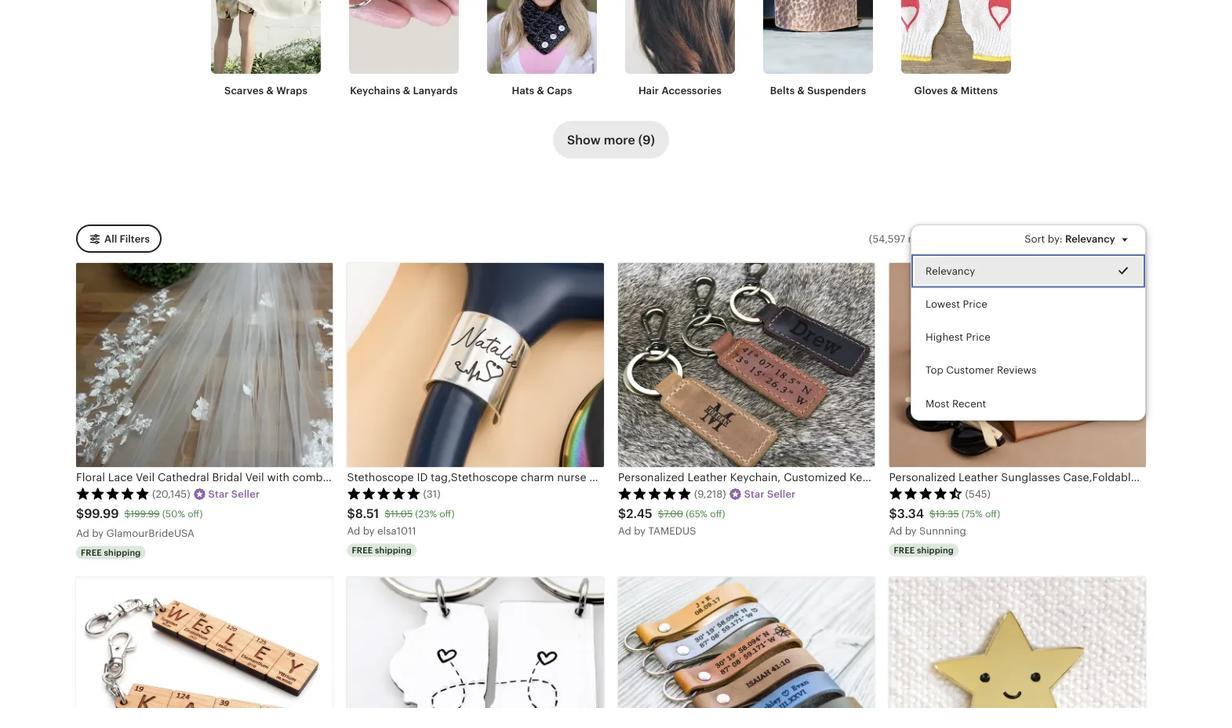 Task type: describe. For each thing, give the bounding box(es) containing it.
d for 8.51
[[354, 525, 361, 537]]

99.99
[[84, 506, 119, 520]]

tamedus
[[649, 525, 697, 537]]

scarves & wraps link
[[211, 0, 321, 97]]

y down 99.99
[[98, 527, 104, 539]]

floral lace veil cathedral bridal veil with comb lace veil elbow veil for bride veil with lace cathedral veil lace fingertip veil image
[[76, 263, 333, 467]]

2.45
[[627, 506, 653, 520]]

most
[[926, 397, 950, 409]]

most recent link
[[912, 387, 1146, 420]]

sort by: relevancy
[[1025, 233, 1116, 244]]

gloves & mittens link
[[902, 0, 1012, 97]]

b for 8.51
[[363, 525, 370, 537]]

hair accessories link
[[626, 0, 736, 97]]

reviews
[[998, 364, 1037, 376]]

off) for 99.99
[[188, 508, 203, 519]]

sunnning
[[920, 525, 967, 537]]

shipping for 3.34
[[918, 545, 954, 555]]

lowest price
[[926, 298, 988, 310]]

$ inside $ 99.99 $ 199.99 (50% off)
[[124, 508, 130, 519]]

$ 8.51 $ 11.05 (23% off) a d b y elsa1011
[[347, 506, 455, 537]]

recent
[[953, 397, 987, 409]]

sort
[[1025, 233, 1046, 244]]

8.51
[[355, 506, 379, 520]]

(9)
[[639, 132, 655, 147]]

y for 3.34
[[912, 525, 917, 537]]

$ 99.99 $ 199.99 (50% off)
[[76, 506, 203, 520]]

(75%
[[962, 508, 983, 519]]

highest price
[[926, 331, 991, 343]]

(9,218)
[[695, 488, 727, 500]]

& for suspenders
[[798, 84, 805, 96]]

filters
[[120, 233, 150, 245]]

all filters
[[104, 233, 150, 245]]

caps
[[547, 84, 573, 96]]

free for 8.51
[[352, 545, 373, 555]]

show more (9) button
[[553, 121, 670, 158]]

y for 2.45
[[641, 525, 646, 537]]

results,
[[909, 233, 944, 244]]

keychains & lanyards
[[350, 84, 458, 96]]

(
[[870, 233, 873, 244]]

choose your state or country custom long distance keychain set image
[[347, 577, 604, 708]]

(23%
[[415, 508, 437, 519]]

mittens
[[961, 84, 999, 96]]

suspenders
[[808, 84, 867, 96]]

& for mittens
[[951, 84, 959, 96]]

d down 99.99
[[83, 527, 89, 539]]

0 horizontal spatial shipping
[[104, 548, 141, 557]]

all filters button
[[76, 225, 162, 253]]

& for lanyards
[[403, 84, 411, 96]]

(65%
[[686, 508, 708, 519]]

0 horizontal spatial free
[[81, 548, 102, 557]]

free shipping for 8.51
[[352, 545, 412, 555]]

11.05
[[391, 508, 413, 519]]

show
[[568, 132, 601, 147]]

a for 3.34
[[890, 525, 897, 537]]

personalized leather sunglasses case,foldable eyeglass case,custom glasses case,custom eyeglass case with magnetic closure,gift glasses case image
[[890, 263, 1147, 467]]

5 out of 5 stars image for 2.45
[[619, 487, 692, 500]]

menu containing relevancy
[[911, 224, 1147, 421]]

a down $ 99.99 $ 199.99 (50% off)
[[76, 527, 83, 539]]

keychains & lanyards link
[[349, 0, 459, 97]]

(20,145)
[[152, 488, 190, 500]]

most recent
[[926, 397, 987, 409]]

$ 2.45 $ 7.00 (65% off) a d b y tamedus
[[619, 506, 726, 537]]

& for wraps
[[266, 84, 274, 96]]

seller for 99.99
[[231, 488, 260, 500]]

top customer reviews
[[926, 364, 1037, 376]]

keychains
[[350, 84, 401, 96]]

hair
[[639, 84, 659, 96]]

b down 99.99
[[92, 527, 99, 539]]



Task type: locate. For each thing, give the bounding box(es) containing it.
3 & from the left
[[537, 84, 545, 96]]

shipping down the a d b y glamourbrideusa
[[104, 548, 141, 557]]

d down 2.45 on the right of page
[[625, 525, 632, 537]]

free
[[352, 545, 373, 555], [894, 545, 916, 555], [81, 548, 102, 557]]

4 off) from the left
[[986, 508, 1001, 519]]

1 horizontal spatial star seller
[[745, 488, 796, 500]]

4 & from the left
[[798, 84, 805, 96]]

7.00
[[664, 508, 684, 519]]

d down 3.34
[[896, 525, 903, 537]]

d inside $ 8.51 $ 11.05 (23% off) a d b y elsa1011
[[354, 525, 361, 537]]

hats
[[512, 84, 535, 96]]

seller right (9,218)
[[768, 488, 796, 500]]

d down the "8.51"
[[354, 525, 361, 537]]

b down 3.34
[[906, 525, 912, 537]]

shipping down the sunnning at the bottom
[[918, 545, 954, 555]]

lowest price link
[[912, 287, 1146, 320]]

accessories
[[662, 84, 722, 96]]

gloves
[[915, 84, 949, 96]]

highest price link
[[912, 320, 1146, 354]]

scarves & wraps
[[224, 84, 308, 96]]

price inside lowest price link
[[964, 298, 988, 310]]

show more (9)
[[568, 132, 655, 147]]

personalized leather keychain, custom keychain, leather gift, unique gift, leather keyring, mens gift, coordinate keychain, wife gift, dad image
[[619, 577, 876, 708]]

199.99
[[130, 508, 160, 519]]

off) for 8.51
[[440, 508, 455, 519]]

relevancy up 'lowest price'
[[926, 265, 976, 277]]

& right hats
[[537, 84, 545, 96]]

1 horizontal spatial free shipping
[[352, 545, 412, 555]]

0 horizontal spatial relevancy
[[926, 265, 976, 277]]

1 star from the left
[[208, 488, 229, 500]]

gold star pin - gold star enamel pin - gold star lapel pin - gift for hero - gift for student - gift for teacher - homeschool prize - ep2082 image
[[890, 577, 1147, 708]]

a left elsa1011
[[347, 525, 354, 537]]

$
[[76, 506, 84, 520], [347, 506, 355, 520], [619, 506, 627, 520], [890, 506, 898, 520], [124, 508, 130, 519], [385, 508, 391, 519], [658, 508, 664, 519], [930, 508, 936, 519]]

price right lowest
[[964, 298, 988, 310]]

b inside $ 2.45 $ 7.00 (65% off) a d b y tamedus
[[634, 525, 641, 537]]

d
[[354, 525, 361, 537], [625, 525, 632, 537], [896, 525, 903, 537], [83, 527, 89, 539]]

54,597
[[873, 233, 906, 244]]

d for 3.34
[[896, 525, 903, 537]]

off) inside $ 2.45 $ 7.00 (65% off) a d b y tamedus
[[711, 508, 726, 519]]

personalized leather keychain, customized keychain, custom leather key chain, coordinates key chain longitude latitude keychain, best gift image
[[619, 263, 876, 467]]

1 off) from the left
[[188, 508, 203, 519]]

y down 3.34
[[912, 525, 917, 537]]

shipping down elsa1011
[[375, 545, 412, 555]]

hats & caps link
[[487, 0, 597, 97]]

b
[[363, 525, 370, 537], [634, 525, 641, 537], [906, 525, 912, 537], [92, 527, 99, 539]]

seller for 2.45
[[768, 488, 796, 500]]

5 out of 5 stars image for 8.51
[[347, 487, 421, 500]]

1 horizontal spatial shipping
[[375, 545, 412, 555]]

y down 2.45 on the right of page
[[641, 525, 646, 537]]

0 horizontal spatial star seller
[[208, 488, 260, 500]]

seller right (20,145) on the left of page
[[231, 488, 260, 500]]

b down the "8.51"
[[363, 525, 370, 537]]

top customer reviews link
[[912, 354, 1146, 387]]

star seller right (20,145) on the left of page
[[208, 488, 260, 500]]

free down 99.99
[[81, 548, 102, 557]]

customer
[[947, 364, 995, 376]]

hats & caps
[[512, 84, 573, 96]]

$ 3.34 $ 13.35 (75% off) a d b y sunnning
[[890, 506, 1001, 537]]

top
[[926, 364, 944, 376]]

d inside $ 2.45 $ 7.00 (65% off) a d b y tamedus
[[625, 525, 632, 537]]

a down 4.5 out of 5 stars image
[[890, 525, 897, 537]]

star seller right (9,218)
[[745, 488, 796, 500]]

1 5 out of 5 stars image from the left
[[76, 487, 150, 500]]

belts & suspenders
[[771, 84, 867, 96]]

0 horizontal spatial star
[[208, 488, 229, 500]]

shipping
[[375, 545, 412, 555], [918, 545, 954, 555], [104, 548, 141, 557]]

a for 8.51
[[347, 525, 354, 537]]

b down 2.45 on the right of page
[[634, 525, 641, 537]]

elsa1011
[[378, 525, 417, 537]]

2 & from the left
[[403, 84, 411, 96]]

2 seller from the left
[[768, 488, 796, 500]]

star seller for 99.99
[[208, 488, 260, 500]]

off) right (50%
[[188, 508, 203, 519]]

price inside the highest price 'link'
[[967, 331, 991, 343]]

d inside $ 3.34 $ 13.35 (75% off) a d b y sunnning
[[896, 525, 903, 537]]

price for lowest price
[[964, 298, 988, 310]]

5 out of 5 stars image for 99.99
[[76, 487, 150, 500]]

1 & from the left
[[266, 84, 274, 96]]

b inside $ 3.34 $ 13.35 (75% off) a d b y sunnning
[[906, 525, 912, 537]]

free shipping for 3.34
[[894, 545, 954, 555]]

3.34
[[898, 506, 925, 520]]

0 vertical spatial price
[[964, 298, 988, 310]]

off) right (23%
[[440, 508, 455, 519]]

a for 2.45
[[619, 525, 626, 537]]

b inside $ 8.51 $ 11.05 (23% off) a d b y elsa1011
[[363, 525, 370, 537]]

(50%
[[162, 508, 185, 519]]

(545)
[[966, 488, 991, 500]]

1 horizontal spatial seller
[[768, 488, 796, 500]]

1 vertical spatial relevancy
[[926, 265, 976, 277]]

wraps
[[276, 84, 308, 96]]

1 star seller from the left
[[208, 488, 260, 500]]

off) right '(65%' at the right bottom
[[711, 508, 726, 519]]

0 horizontal spatial free shipping
[[81, 548, 141, 557]]

price
[[964, 298, 988, 310], [967, 331, 991, 343]]

a inside $ 2.45 $ 7.00 (65% off) a d b y tamedus
[[619, 525, 626, 537]]

3 off) from the left
[[711, 508, 726, 519]]

off) inside $ 99.99 $ 199.99 (50% off)
[[188, 508, 203, 519]]

star for 2.45
[[745, 488, 765, 500]]

highest
[[926, 331, 964, 343]]

1 horizontal spatial free
[[352, 545, 373, 555]]

custom periodic table element name key chain - backpack clip . custom chemistry gift for science geeks and teachers by nestled pines image
[[76, 577, 333, 708]]

b for 2.45
[[634, 525, 641, 537]]

star seller
[[208, 488, 260, 500], [745, 488, 796, 500]]

d for 2.45
[[625, 525, 632, 537]]

more
[[604, 132, 636, 147]]

a
[[347, 525, 354, 537], [619, 525, 626, 537], [890, 525, 897, 537], [76, 527, 83, 539]]

a inside $ 3.34 $ 13.35 (75% off) a d b y sunnning
[[890, 525, 897, 537]]

b for 3.34
[[906, 525, 912, 537]]

& right belts
[[798, 84, 805, 96]]

free down the "8.51"
[[352, 545, 373, 555]]

hair accessories
[[639, 84, 722, 96]]

1 horizontal spatial relevancy
[[1066, 233, 1116, 244]]

off) for 3.34
[[986, 508, 1001, 519]]

3 5 out of 5 stars image from the left
[[619, 487, 692, 500]]

1 horizontal spatial 5 out of 5 stars image
[[347, 487, 421, 500]]

1 vertical spatial price
[[967, 331, 991, 343]]

a left tamedus
[[619, 525, 626, 537]]

& left lanyards
[[403, 84, 411, 96]]

2 horizontal spatial free
[[894, 545, 916, 555]]

stethoscope id tag,stethoscope charm nurse gift,student nurse gift, stethoscope name tag,stethoscope personalized tag,custom gifts for nurse image
[[347, 263, 604, 467]]

2 star from the left
[[745, 488, 765, 500]]

relevancy link
[[912, 254, 1146, 287]]

price up top customer reviews at the bottom right
[[967, 331, 991, 343]]

scarves
[[224, 84, 264, 96]]

off) inside $ 3.34 $ 13.35 (75% off) a d b y sunnning
[[986, 508, 1001, 519]]

5 out of 5 stars image up the "8.51"
[[347, 487, 421, 500]]

4.5 out of 5 stars image
[[890, 487, 964, 500]]

menu
[[911, 224, 1147, 421]]

shipping for 8.51
[[375, 545, 412, 555]]

0 horizontal spatial 5 out of 5 stars image
[[76, 487, 150, 500]]

price for highest price
[[967, 331, 991, 343]]

seller
[[231, 488, 260, 500], [768, 488, 796, 500]]

free shipping
[[352, 545, 412, 555], [894, 545, 954, 555], [81, 548, 141, 557]]

(31)
[[423, 488, 441, 500]]

star
[[208, 488, 229, 500], [745, 488, 765, 500]]

5 out of 5 stars image up 99.99
[[76, 487, 150, 500]]

free down 3.34
[[894, 545, 916, 555]]

& left the wraps
[[266, 84, 274, 96]]

lowest
[[926, 298, 961, 310]]

5 out of 5 stars image
[[76, 487, 150, 500], [347, 487, 421, 500], [619, 487, 692, 500]]

&
[[266, 84, 274, 96], [403, 84, 411, 96], [537, 84, 545, 96], [798, 84, 805, 96], [951, 84, 959, 96]]

belts & suspenders link
[[764, 0, 874, 97]]

star right (9,218)
[[745, 488, 765, 500]]

& right gloves
[[951, 84, 959, 96]]

relevancy inside menu
[[926, 265, 976, 277]]

off)
[[188, 508, 203, 519], [440, 508, 455, 519], [711, 508, 726, 519], [986, 508, 1001, 519]]

free shipping down the a d b y glamourbrideusa
[[81, 548, 141, 557]]

& for caps
[[537, 84, 545, 96]]

y for 8.51
[[369, 525, 375, 537]]

free shipping down elsa1011
[[352, 545, 412, 555]]

all
[[104, 233, 117, 245]]

y down the "8.51"
[[369, 525, 375, 537]]

1 seller from the left
[[231, 488, 260, 500]]

free for 3.34
[[894, 545, 916, 555]]

off) inside $ 8.51 $ 11.05 (23% off) a d b y elsa1011
[[440, 508, 455, 519]]

13.35
[[936, 508, 960, 519]]

2 star seller from the left
[[745, 488, 796, 500]]

2 horizontal spatial free shipping
[[894, 545, 954, 555]]

free shipping down the sunnning at the bottom
[[894, 545, 954, 555]]

star seller for 2.45
[[745, 488, 796, 500]]

y inside $ 3.34 $ 13.35 (75% off) a d b y sunnning
[[912, 525, 917, 537]]

2 off) from the left
[[440, 508, 455, 519]]

0 horizontal spatial seller
[[231, 488, 260, 500]]

off) right the (75%
[[986, 508, 1001, 519]]

2 horizontal spatial 5 out of 5 stars image
[[619, 487, 692, 500]]

lanyards
[[413, 84, 458, 96]]

relevancy right 'by:'
[[1066, 233, 1116, 244]]

y inside $ 2.45 $ 7.00 (65% off) a d b y tamedus
[[641, 525, 646, 537]]

5 out of 5 stars image up 2.45 on the right of page
[[619, 487, 692, 500]]

a inside $ 8.51 $ 11.05 (23% off) a d b y elsa1011
[[347, 525, 354, 537]]

by:
[[1049, 233, 1063, 244]]

( 54,597 results,
[[870, 233, 944, 244]]

glamourbrideusa
[[106, 527, 195, 539]]

y inside $ 8.51 $ 11.05 (23% off) a d b y elsa1011
[[369, 525, 375, 537]]

2 horizontal spatial shipping
[[918, 545, 954, 555]]

off) for 2.45
[[711, 508, 726, 519]]

star for 99.99
[[208, 488, 229, 500]]

1 horizontal spatial star
[[745, 488, 765, 500]]

relevancy
[[1066, 233, 1116, 244], [926, 265, 976, 277]]

5 & from the left
[[951, 84, 959, 96]]

belts
[[771, 84, 795, 96]]

y
[[369, 525, 375, 537], [641, 525, 646, 537], [912, 525, 917, 537], [98, 527, 104, 539]]

star right (20,145) on the left of page
[[208, 488, 229, 500]]

a d b y glamourbrideusa
[[76, 527, 195, 539]]

gloves & mittens
[[915, 84, 999, 96]]

2 5 out of 5 stars image from the left
[[347, 487, 421, 500]]

0 vertical spatial relevancy
[[1066, 233, 1116, 244]]



Task type: vqa. For each thing, say whether or not it's contained in the screenshot.
how do i access my registry? dropdown button
no



